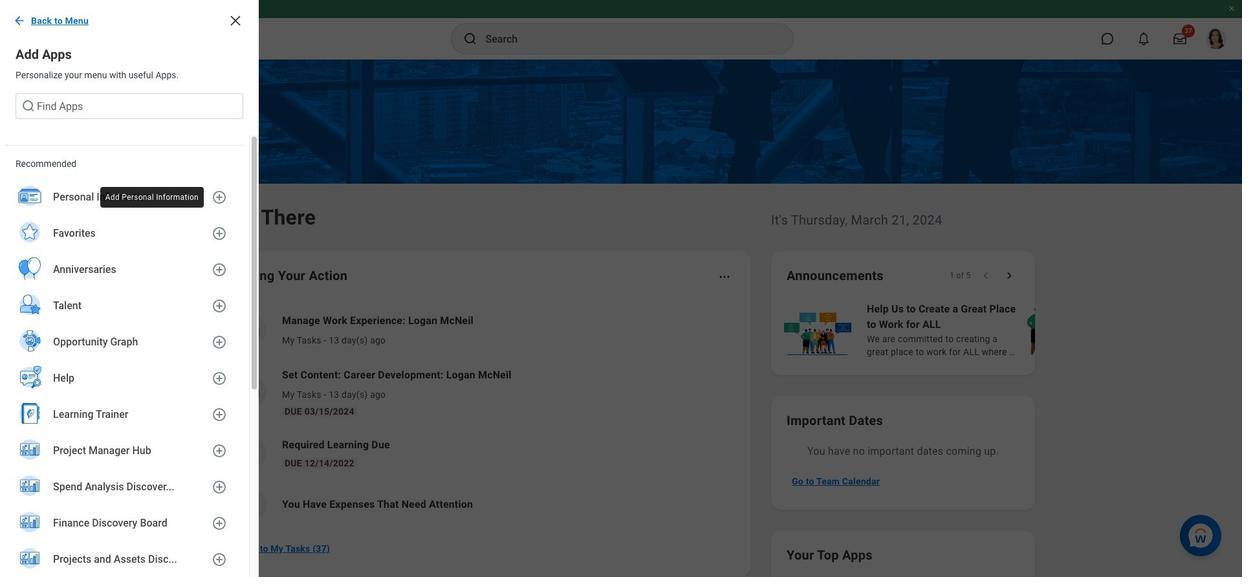 Task type: locate. For each thing, give the bounding box(es) containing it.
0 vertical spatial inbox image
[[241, 320, 261, 340]]

arrow left image
[[13, 14, 26, 27]]

3 plus circle image from the top
[[212, 262, 227, 278]]

inbox large image
[[1174, 32, 1187, 45]]

plus circle image
[[212, 371, 227, 386], [212, 407, 227, 423], [212, 443, 227, 459], [212, 552, 227, 568]]

5 plus circle image from the top
[[212, 335, 227, 350]]

list
[[0, 179, 249, 577], [782, 300, 1243, 360], [223, 303, 735, 531]]

inbox image
[[241, 320, 261, 340], [241, 382, 261, 402]]

close environment banner image
[[1228, 5, 1236, 12]]

plus circle image
[[212, 190, 227, 205], [212, 226, 227, 241], [212, 262, 227, 278], [212, 298, 227, 314], [212, 335, 227, 350], [212, 480, 227, 495], [212, 516, 227, 531]]

2 inbox image from the top
[[241, 382, 261, 402]]

banner
[[0, 0, 1243, 60]]

1 vertical spatial inbox image
[[241, 382, 261, 402]]

6 plus circle image from the top
[[212, 480, 227, 495]]

main content
[[0, 60, 1243, 577]]

Search field
[[16, 93, 243, 119]]

4 plus circle image from the top
[[212, 552, 227, 568]]

chevron left small image
[[980, 269, 993, 282]]

status
[[950, 271, 971, 281]]

1 plus circle image from the top
[[212, 371, 227, 386]]

3 plus circle image from the top
[[212, 443, 227, 459]]



Task type: describe. For each thing, give the bounding box(es) containing it.
profile logan mcneil element
[[1199, 25, 1235, 53]]

x image
[[228, 13, 243, 28]]

list inside global navigation "dialog"
[[0, 179, 249, 577]]

1 plus circle image from the top
[[212, 190, 227, 205]]

dashboard expenses image
[[241, 495, 261, 515]]

2 plus circle image from the top
[[212, 226, 227, 241]]

1 inbox image from the top
[[241, 320, 261, 340]]

search image
[[462, 31, 478, 47]]

book open image
[[241, 443, 261, 463]]

4 plus circle image from the top
[[212, 298, 227, 314]]

2 plus circle image from the top
[[212, 407, 227, 423]]

global navigation dialog
[[0, 0, 259, 577]]

notifications large image
[[1138, 32, 1151, 45]]

7 plus circle image from the top
[[212, 516, 227, 531]]

search image
[[21, 98, 36, 114]]

chevron right small image
[[1003, 269, 1016, 282]]



Task type: vqa. For each thing, say whether or not it's contained in the screenshot.
inbox large 'icon'
yes



